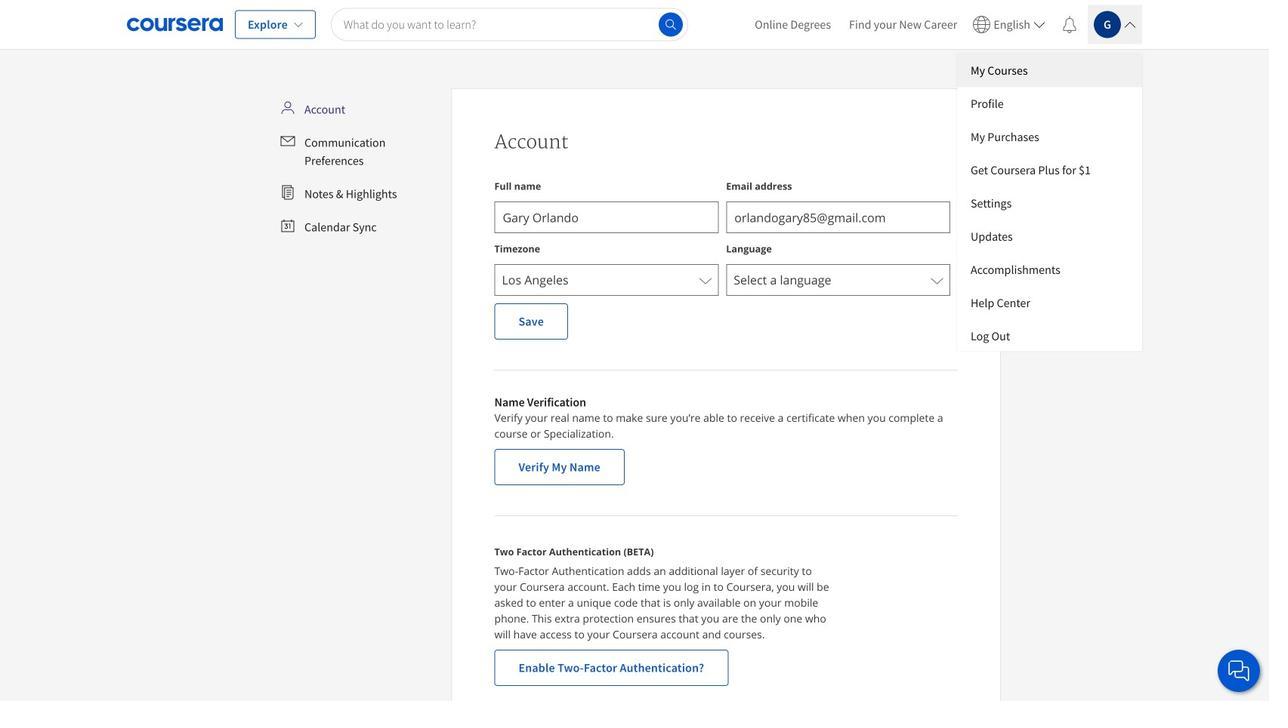 Task type: describe. For each thing, give the bounding box(es) containing it.
7 menu item from the top
[[957, 253, 1142, 287]]



Task type: vqa. For each thing, say whether or not it's contained in the screenshot.
Learner Image Abigail P.
no



Task type: locate. For each thing, give the bounding box(es) containing it.
1 menu item from the top
[[957, 54, 1142, 87]]

menu
[[746, 0, 1142, 352], [957, 54, 1142, 352], [274, 94, 445, 243]]

2 menu item from the top
[[957, 87, 1142, 121]]

coursera image
[[127, 12, 223, 37]]

menu item
[[957, 54, 1142, 87], [957, 87, 1142, 121], [957, 121, 1142, 154], [957, 154, 1142, 187], [957, 187, 1142, 220], [957, 220, 1142, 253], [957, 253, 1142, 287], [957, 287, 1142, 320]]

None search field
[[331, 8, 688, 41]]

3 menu item from the top
[[957, 121, 1142, 154]]

None text field
[[726, 202, 951, 233]]

6 menu item from the top
[[957, 220, 1142, 253]]

8 menu item from the top
[[957, 287, 1142, 320]]

None text field
[[495, 202, 719, 233]]

4 menu item from the top
[[957, 154, 1142, 187]]

5 menu item from the top
[[957, 187, 1142, 220]]

What do you want to learn? text field
[[331, 8, 688, 41]]



